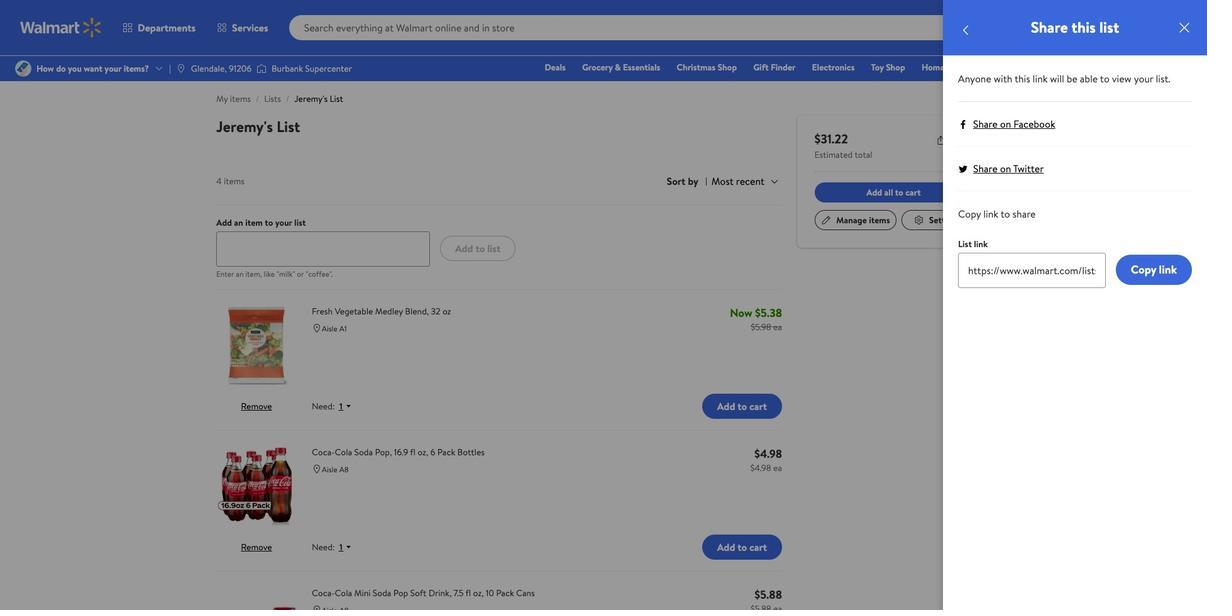 Task type: vqa. For each thing, say whether or not it's contained in the screenshot.
left this
yes



Task type: describe. For each thing, give the bounding box(es) containing it.
share for share
[[952, 133, 976, 147]]

"coffee".
[[306, 269, 333, 280]]

0 vertical spatial list
[[330, 92, 343, 105]]

link for copy link to share
[[984, 207, 999, 221]]

manage
[[837, 214, 867, 226]]

or
[[297, 269, 304, 280]]

coca-cola mini soda pop soft drink, 7.5 fl oz, 10 pack cans link
[[312, 587, 736, 600]]

4
[[216, 175, 222, 188]]

gift finder
[[754, 61, 796, 74]]

christmas shop
[[677, 61, 737, 74]]

item
[[245, 217, 263, 229]]

a8
[[339, 464, 349, 475]]

coca-cola soda pop, 16.9 fl oz, 6 pack bottles
[[312, 446, 485, 459]]

list inside dialog
[[959, 238, 972, 250]]

10
[[486, 587, 494, 600]]

add to cart for $4.98
[[718, 540, 767, 554]]

copy link button
[[1116, 255, 1193, 285]]

jeremy's list link
[[295, 92, 343, 105]]

enter
[[216, 269, 234, 280]]

on for twitter
[[1001, 162, 1012, 176]]

cola for $4.98
[[335, 446, 352, 459]]

medley
[[375, 305, 403, 318]]

add all to cart button
[[815, 182, 974, 203]]

coca-cola soda pop, 16.9 fl oz, 6 pack bottles link
[[312, 446, 736, 459]]

Add an item to your list text field
[[216, 232, 430, 267]]

sort
[[667, 174, 686, 188]]

a1
[[339, 324, 347, 334]]

ea inside 'now $5.38 $5.98 ea'
[[774, 321, 783, 334]]

add to cart button for $5.38
[[703, 394, 783, 419]]

list.
[[1157, 72, 1171, 86]]

lists link
[[264, 92, 281, 105]]

toy shop
[[872, 61, 906, 74]]

share on twitter
[[974, 162, 1045, 176]]

$5.98
[[751, 321, 772, 334]]

bottles
[[458, 446, 485, 459]]

anyone
[[959, 72, 992, 86]]

1 vertical spatial this
[[1015, 72, 1031, 86]]

deals
[[545, 61, 566, 74]]

grocery
[[582, 61, 613, 74]]

one debit link
[[1085, 60, 1139, 74]]

copy for copy link to share
[[959, 207, 982, 221]]

$5.38
[[756, 305, 783, 321]]

"milk"
[[277, 269, 295, 280]]

0 horizontal spatial list
[[294, 217, 306, 229]]

remove button for $4.98
[[241, 541, 272, 554]]

home link
[[916, 60, 951, 74]]

share on facebook button
[[959, 117, 1056, 131]]

walmart image
[[20, 18, 102, 38]]

be
[[1067, 72, 1078, 86]]

4 items
[[216, 175, 245, 188]]

1 vertical spatial jeremy's
[[216, 116, 273, 137]]

lists
[[264, 92, 281, 105]]

Search search field
[[289, 15, 989, 40]]

share on facebook
[[974, 117, 1056, 131]]

coca- for $5.88
[[312, 587, 335, 600]]

now $5.38 $5.98 ea
[[730, 305, 783, 334]]

all
[[885, 186, 894, 199]]

electronics link
[[807, 60, 861, 74]]

an for add
[[234, 217, 243, 229]]

cart for now $5.38
[[750, 400, 767, 413]]

drink,
[[429, 587, 452, 600]]

0 vertical spatial jeremy's
[[295, 92, 328, 105]]

oz
[[443, 305, 451, 318]]

copy for copy link
[[1132, 261, 1157, 277]]

debit
[[1112, 61, 1133, 74]]

settings button
[[902, 210, 974, 230]]

list link
[[959, 238, 988, 250]]

32
[[431, 305, 441, 318]]

cola for $5.88
[[335, 587, 352, 600]]

christmas
[[677, 61, 716, 74]]

fashion
[[962, 61, 991, 74]]

cart inside button
[[906, 186, 922, 199]]

sort by
[[667, 174, 699, 188]]

Walmart Site-Wide search field
[[289, 15, 989, 40]]

jeremy's list
[[216, 116, 300, 137]]

home
[[922, 61, 945, 74]]

share for share on facebook
[[974, 117, 998, 131]]

7.5
[[454, 587, 464, 600]]

deals link
[[539, 60, 572, 74]]

link for list link
[[975, 238, 988, 250]]

christmas shop link
[[671, 60, 743, 74]]

share on twitter button
[[959, 162, 1045, 176]]

$31.22 estimated total
[[815, 130, 873, 161]]

remove for $4.98
[[241, 541, 272, 554]]

share for share this list
[[1032, 16, 1069, 38]]

my
[[216, 92, 228, 105]]

share for share on twitter
[[974, 162, 998, 176]]

grocery & essentials
[[582, 61, 661, 74]]

vegetable
[[335, 305, 373, 318]]

items for my
[[230, 92, 251, 105]]

share
[[1013, 207, 1036, 221]]

view
[[1113, 72, 1132, 86]]

1 vertical spatial pack
[[496, 587, 514, 600]]

walmart+
[[1150, 61, 1187, 74]]

blend,
[[405, 305, 429, 318]]

one debit
[[1091, 61, 1133, 74]]

aisle a1
[[322, 324, 347, 334]]

$4.98 $4.98 ea
[[751, 446, 783, 475]]

auto
[[1007, 61, 1026, 74]]

settings
[[930, 214, 961, 226]]



Task type: locate. For each thing, give the bounding box(es) containing it.
items right '4'
[[224, 175, 245, 188]]

grocery & essentials link
[[577, 60, 666, 74]]

1 vertical spatial need:
[[312, 541, 335, 554]]

shop
[[718, 61, 737, 74], [886, 61, 906, 74]]

add to cart button for $4.98
[[703, 535, 783, 560]]

2 add to cart from the top
[[718, 540, 767, 554]]

aisle
[[322, 324, 338, 334], [322, 464, 338, 475]]

2 on from the top
[[1001, 162, 1012, 176]]

0 vertical spatial an
[[234, 217, 243, 229]]

2 shop from the left
[[886, 61, 906, 74]]

an left item,
[[236, 269, 244, 280]]

aisle for $4.98
[[322, 464, 338, 475]]

coca-cola mini soda pop soft drink, 7.5 fl oz, 10 pack cans
[[312, 587, 535, 600]]

1 vertical spatial remove button
[[241, 541, 272, 554]]

2 horizontal spatial list
[[959, 238, 972, 250]]

pack right 6
[[438, 446, 456, 459]]

list
[[330, 92, 343, 105], [277, 116, 300, 137], [959, 238, 972, 250]]

shop right toy
[[886, 61, 906, 74]]

/
[[256, 92, 259, 105], [286, 92, 290, 105]]

oz, left 6
[[418, 446, 428, 459]]

fl
[[410, 446, 416, 459], [466, 587, 471, 600]]

share
[[1032, 16, 1069, 38], [974, 117, 998, 131], [952, 133, 976, 147], [974, 162, 998, 176]]

1 vertical spatial add to cart button
[[703, 535, 783, 560]]

1 vertical spatial copy
[[1132, 261, 1157, 277]]

1 on from the top
[[1001, 117, 1012, 131]]

2 vertical spatial list
[[959, 238, 972, 250]]

0 vertical spatial coca-
[[312, 446, 335, 459]]

8 $618.20
[[1168, 14, 1188, 40]]

add all to cart
[[867, 186, 922, 199]]

0 vertical spatial need:
[[312, 400, 335, 413]]

1 add to cart button from the top
[[703, 394, 783, 419]]

add to cart
[[718, 400, 767, 413], [718, 540, 767, 554]]

aisle for now
[[322, 324, 338, 334]]

items right manage
[[869, 214, 891, 226]]

1 / from the left
[[256, 92, 259, 105]]

0 vertical spatial remove
[[241, 400, 272, 413]]

fl right the 7.5
[[466, 587, 471, 600]]

with
[[994, 72, 1013, 86]]

0 horizontal spatial fl
[[410, 446, 416, 459]]

registry
[[1042, 61, 1074, 74]]

coca- up the aisle a8
[[312, 446, 335, 459]]

0 horizontal spatial jeremy's
[[216, 116, 273, 137]]

0 vertical spatial copy
[[959, 207, 982, 221]]

0 vertical spatial cart
[[906, 186, 922, 199]]

share down share 'button'
[[974, 162, 998, 176]]

1 add to cart from the top
[[718, 400, 767, 413]]

pop,
[[375, 446, 392, 459]]

aisle a8
[[322, 464, 349, 475]]

add to cart up $5.88
[[718, 540, 767, 554]]

one
[[1091, 61, 1110, 74]]

cola left mini in the left of the page
[[335, 587, 352, 600]]

1 vertical spatial fl
[[466, 587, 471, 600]]

0 vertical spatial soda
[[354, 446, 373, 459]]

share this list dialog
[[944, 0, 1208, 610]]

ea inside the $4.98 $4.98 ea
[[774, 462, 783, 475]]

fl right 16.9
[[410, 446, 416, 459]]

2 vertical spatial cart
[[750, 540, 767, 554]]

coca- for $4.98
[[312, 446, 335, 459]]

1 vertical spatial soda
[[373, 587, 392, 600]]

0 vertical spatial pack
[[438, 446, 456, 459]]

0 vertical spatial fl
[[410, 446, 416, 459]]

gift
[[754, 61, 769, 74]]

0 vertical spatial items
[[230, 92, 251, 105]]

0 horizontal spatial shop
[[718, 61, 737, 74]]

coca- left mini in the left of the page
[[312, 587, 335, 600]]

enter an item, like "milk" or "coffee".
[[216, 269, 333, 280]]

1 horizontal spatial pack
[[496, 587, 514, 600]]

add to cart button up the $4.98 $4.98 ea
[[703, 394, 783, 419]]

2 horizontal spatial list
[[1100, 16, 1120, 38]]

1 vertical spatial an
[[236, 269, 244, 280]]

able
[[1081, 72, 1099, 86]]

cart right all
[[906, 186, 922, 199]]

2 ea from the top
[[774, 462, 783, 475]]

2 remove from the top
[[241, 541, 272, 554]]

on
[[1001, 117, 1012, 131], [1001, 162, 1012, 176]]

item,
[[246, 269, 262, 280]]

0 vertical spatial ea
[[774, 321, 783, 334]]

1 remove from the top
[[241, 400, 272, 413]]

pop
[[394, 587, 408, 600]]

1 ea from the top
[[774, 321, 783, 334]]

link inside button
[[1160, 261, 1178, 277]]

2 add to cart button from the top
[[703, 535, 783, 560]]

1 horizontal spatial /
[[286, 92, 290, 105]]

your left list.
[[1135, 72, 1154, 86]]

1 vertical spatial items
[[224, 175, 245, 188]]

list inside button
[[488, 242, 501, 256]]

1 vertical spatial ea
[[774, 462, 783, 475]]

add to list
[[455, 242, 501, 256]]

1 horizontal spatial this
[[1072, 16, 1096, 38]]

list inside dialog
[[1100, 16, 1120, 38]]

0 horizontal spatial list
[[277, 116, 300, 137]]

need: for now
[[312, 400, 335, 413]]

$618.20
[[1168, 31, 1188, 40]]

1 horizontal spatial copy
[[1132, 261, 1157, 277]]

oz, left 10
[[473, 587, 484, 600]]

anyone with this link will be able to view your list.
[[959, 72, 1171, 86]]

this up one
[[1072, 16, 1096, 38]]

manage items button
[[815, 210, 897, 230]]

1 horizontal spatial shop
[[886, 61, 906, 74]]

1 vertical spatial your
[[275, 217, 292, 229]]

2 aisle from the top
[[322, 464, 338, 475]]

your inside share this list dialog
[[1135, 72, 1154, 86]]

2 vertical spatial items
[[869, 214, 891, 226]]

estimated
[[815, 148, 853, 161]]

cart
[[906, 186, 922, 199], [750, 400, 767, 413], [750, 540, 767, 554]]

toy shop link
[[866, 60, 911, 74]]

cans
[[517, 587, 535, 600]]

0 vertical spatial this
[[1072, 16, 1096, 38]]

remove
[[241, 400, 272, 413], [241, 541, 272, 554]]

1 horizontal spatial jeremy's
[[295, 92, 328, 105]]

items for 4
[[224, 175, 245, 188]]

shop right the christmas
[[718, 61, 737, 74]]

this right with
[[1015, 72, 1031, 86]]

an for enter
[[236, 269, 244, 280]]

walmart+ link
[[1144, 60, 1193, 74]]

1 vertical spatial remove
[[241, 541, 272, 554]]

need: for $4.98
[[312, 541, 335, 554]]

1 horizontal spatial list
[[488, 242, 501, 256]]

0 horizontal spatial this
[[1015, 72, 1031, 86]]

1 remove button from the top
[[241, 400, 272, 413]]

fresh
[[312, 305, 333, 318]]

on for facebook
[[1001, 117, 1012, 131]]

0 vertical spatial cola
[[335, 446, 352, 459]]

share up registry link
[[1032, 16, 1069, 38]]

2 need: from the top
[[312, 541, 335, 554]]

finder
[[771, 61, 796, 74]]

my items / lists / jeremy's list
[[216, 92, 343, 105]]

share up share 'button'
[[974, 117, 998, 131]]

items for manage
[[869, 214, 891, 226]]

gift finder link
[[748, 60, 802, 74]]

0 horizontal spatial oz,
[[418, 446, 428, 459]]

add to cart up the $4.98 $4.98 ea
[[718, 400, 767, 413]]

jeremy's down my items 'link'
[[216, 116, 273, 137]]

1 vertical spatial list
[[294, 217, 306, 229]]

0 vertical spatial list
[[1100, 16, 1120, 38]]

my items link
[[216, 92, 251, 105]]

an left the item
[[234, 217, 243, 229]]

$31.22
[[815, 130, 849, 147]]

List link text field
[[959, 253, 1106, 288]]

1 horizontal spatial oz,
[[473, 587, 484, 600]]

2 cola from the top
[[335, 587, 352, 600]]

remove button
[[241, 400, 272, 413], [241, 541, 272, 554]]

aisle left a8
[[322, 464, 338, 475]]

cart up the $4.98 $4.98 ea
[[750, 400, 767, 413]]

electronics
[[812, 61, 855, 74]]

8
[[1181, 14, 1185, 25]]

0 vertical spatial add to cart button
[[703, 394, 783, 419]]

fresh vegetable medley blend, 32 oz
[[312, 305, 451, 318]]

soft
[[411, 587, 427, 600]]

1 horizontal spatial list
[[330, 92, 343, 105]]

cart up $5.88
[[750, 540, 767, 554]]

0 horizontal spatial /
[[256, 92, 259, 105]]

close dialog image
[[1178, 20, 1193, 35]]

total
[[855, 148, 873, 161]]

back image
[[959, 23, 974, 38]]

remove button for now
[[241, 400, 272, 413]]

registry link
[[1037, 60, 1080, 74]]

mini
[[354, 587, 371, 600]]

items inside button
[[869, 214, 891, 226]]

on left facebook
[[1001, 117, 1012, 131]]

twitter
[[1014, 162, 1045, 176]]

shop for christmas shop
[[718, 61, 737, 74]]

1 vertical spatial add to cart
[[718, 540, 767, 554]]

like
[[264, 269, 275, 280]]

&
[[615, 61, 621, 74]]

0 vertical spatial aisle
[[322, 324, 338, 334]]

soda left "pop"
[[373, 587, 392, 600]]

toy
[[872, 61, 884, 74]]

0 vertical spatial remove button
[[241, 400, 272, 413]]

list
[[1100, 16, 1120, 38], [294, 217, 306, 229], [488, 242, 501, 256]]

2 coca- from the top
[[312, 587, 335, 600]]

an
[[234, 217, 243, 229], [236, 269, 244, 280]]

share down share on facebook button on the right top of page
[[952, 133, 976, 147]]

0 vertical spatial add to cart
[[718, 400, 767, 413]]

coca- inside coca-cola mini soda pop soft drink, 7.5 fl oz, 10 pack cans link
[[312, 587, 335, 600]]

this
[[1072, 16, 1096, 38], [1015, 72, 1031, 86]]

add
[[867, 186, 883, 199], [216, 217, 232, 229], [455, 242, 473, 256], [718, 400, 736, 413], [718, 540, 736, 554]]

on left twitter
[[1001, 162, 1012, 176]]

1 horizontal spatial fl
[[466, 587, 471, 600]]

essentials
[[623, 61, 661, 74]]

$4.98
[[755, 446, 783, 462], [751, 462, 772, 475]]

coca-
[[312, 446, 335, 459], [312, 587, 335, 600]]

cola
[[335, 446, 352, 459], [335, 587, 352, 600]]

link
[[1033, 72, 1048, 86], [984, 207, 999, 221], [975, 238, 988, 250], [1160, 261, 1178, 277]]

cola up a8
[[335, 446, 352, 459]]

by
[[688, 174, 699, 188]]

1 need: from the top
[[312, 400, 335, 413]]

cart for $4.98
[[750, 540, 767, 554]]

1 vertical spatial cart
[[750, 400, 767, 413]]

aisle left a1
[[322, 324, 338, 334]]

1 cola from the top
[[335, 446, 352, 459]]

1 vertical spatial aisle
[[322, 464, 338, 475]]

1 vertical spatial on
[[1001, 162, 1012, 176]]

jeremy's right lists
[[295, 92, 328, 105]]

soda left pop,
[[354, 446, 373, 459]]

0 vertical spatial oz,
[[418, 446, 428, 459]]

facebook
[[1014, 117, 1056, 131]]

add to cart for $5.38
[[718, 400, 767, 413]]

add to cart button up $5.88
[[703, 535, 783, 560]]

/ right lists "link" in the left of the page
[[286, 92, 290, 105]]

copy link to share
[[959, 207, 1036, 221]]

list for add to list
[[488, 242, 501, 256]]

add to cart button
[[703, 394, 783, 419], [703, 535, 783, 560]]

1 coca- from the top
[[312, 446, 335, 459]]

items right my
[[230, 92, 251, 105]]

0 vertical spatial on
[[1001, 117, 1012, 131]]

auto link
[[1001, 60, 1031, 74]]

1 shop from the left
[[718, 61, 737, 74]]

6
[[431, 446, 436, 459]]

$5.88
[[755, 587, 783, 603]]

1 horizontal spatial your
[[1135, 72, 1154, 86]]

1 vertical spatial list
[[277, 116, 300, 137]]

remove for now
[[241, 400, 272, 413]]

link for copy link
[[1160, 261, 1178, 277]]

pack right 10
[[496, 587, 514, 600]]

2 vertical spatial list
[[488, 242, 501, 256]]

2 / from the left
[[286, 92, 290, 105]]

2 remove button from the top
[[241, 541, 272, 554]]

your right the item
[[275, 217, 292, 229]]

coca- inside 'coca-cola soda pop, 16.9 fl oz, 6 pack bottles' link
[[312, 446, 335, 459]]

0 horizontal spatial your
[[275, 217, 292, 229]]

1 vertical spatial oz,
[[473, 587, 484, 600]]

shop for toy shop
[[886, 61, 906, 74]]

1 vertical spatial cola
[[335, 587, 352, 600]]

0 vertical spatial your
[[1135, 72, 1154, 86]]

soda
[[354, 446, 373, 459], [373, 587, 392, 600]]

ea
[[774, 321, 783, 334], [774, 462, 783, 475]]

copy inside button
[[1132, 261, 1157, 277]]

0 horizontal spatial pack
[[438, 446, 456, 459]]

1 aisle from the top
[[322, 324, 338, 334]]

/ left lists "link" in the left of the page
[[256, 92, 259, 105]]

copy link
[[1132, 261, 1178, 277]]

1 vertical spatial coca-
[[312, 587, 335, 600]]

0 horizontal spatial copy
[[959, 207, 982, 221]]

manage items
[[837, 214, 891, 226]]

list for share this list
[[1100, 16, 1120, 38]]



